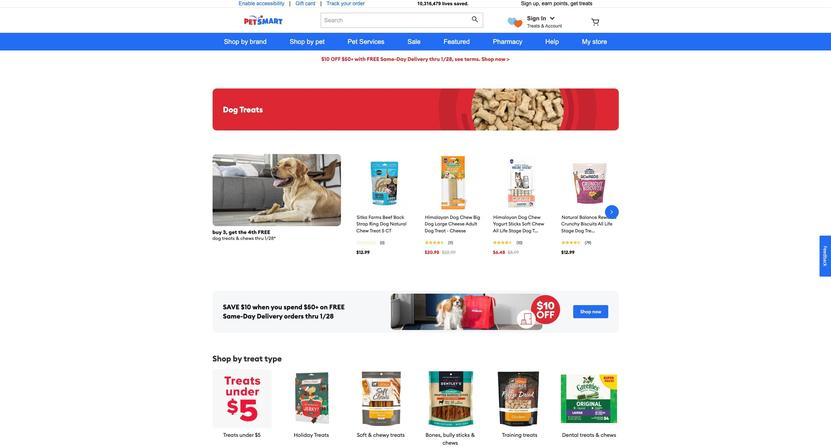 Task type: describe. For each thing, give the bounding box(es) containing it.
dentley's wrapped rawhide sticks image
[[421, 370, 480, 429]]

4.0909 out of 5 stars selected element
[[425, 241, 445, 245]]

loyalty icon image
[[508, 18, 523, 28]]

4.481 out of 5 stars selected element
[[562, 241, 582, 245]]

placeholder image for "4.6 out of 5 stars selected" element
[[494, 155, 550, 211]]

merry and bright jerky image
[[282, 370, 341, 429]]

petsmart image
[[232, 15, 295, 25]]

simply nourish freeze-dried chicken image
[[491, 370, 550, 429]]

placeholder image for the 4.0909 out of 5 stars selected element
[[425, 155, 482, 211]]

0.0 out of 5 stars selected element
[[357, 241, 376, 245]]

$10 off callout, same-day delivery icon and a dog standing next to a petsmart reusable shopping bag image
[[213, 291, 619, 333]]

search text field
[[321, 13, 484, 28]]



Task type: locate. For each thing, give the bounding box(es) containing it.
2 placeholder image from the left
[[425, 155, 482, 211]]

4 placeholder image from the left
[[562, 155, 618, 211]]

None search field
[[321, 13, 484, 34]]

box of large greenies dental treats image
[[560, 370, 619, 429]]

None submit
[[472, 16, 480, 24]]

placeholder image
[[357, 155, 413, 211], [425, 155, 482, 211], [494, 155, 550, 211], [562, 155, 618, 211]]

a dog with a bone image
[[213, 154, 341, 226]]

treats under $5 image
[[213, 370, 272, 429]]

4.6 out of 5 stars selected element
[[494, 241, 513, 245]]

chevron right image
[[609, 209, 616, 215]]

placeholder image for 0.0 out of 5 stars selected element
[[357, 155, 413, 211]]

3 placeholder image from the left
[[494, 155, 550, 211]]

placeholder image for "4.481 out of 5 stars selected" element
[[562, 155, 618, 211]]

1 placeholder image from the left
[[357, 155, 413, 211]]

simply nourish soft chews chicken and cheese recipe image
[[352, 370, 411, 429]]



Task type: vqa. For each thing, say whether or not it's contained in the screenshot.
Merry and Bright jerky Image
yes



